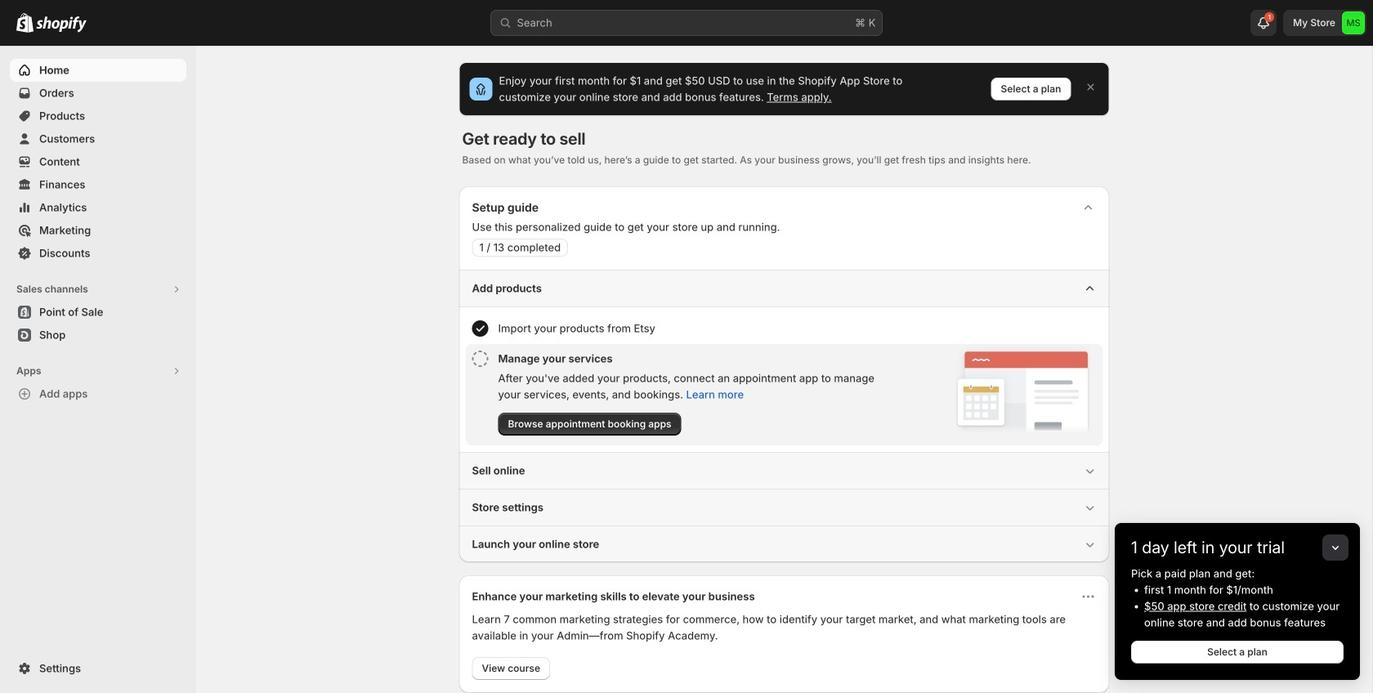Task type: describe. For each thing, give the bounding box(es) containing it.
manage your services group
[[466, 344, 1103, 446]]

setup guide region
[[459, 186, 1110, 563]]

guide categories group
[[459, 270, 1110, 563]]

my store image
[[1343, 11, 1365, 34]]



Task type: vqa. For each thing, say whether or not it's contained in the screenshot.
Search countries text box
no



Task type: locate. For each thing, give the bounding box(es) containing it.
1 horizontal spatial shopify image
[[36, 16, 87, 33]]

import your products from etsy group
[[466, 314, 1103, 343]]

shopify image
[[16, 13, 34, 33], [36, 16, 87, 33]]

mark import your products from etsy as not done image
[[472, 321, 489, 337]]

add products group
[[459, 270, 1110, 452]]

mark manage your services as done image
[[472, 351, 489, 367]]

0 horizontal spatial shopify image
[[16, 13, 34, 33]]



